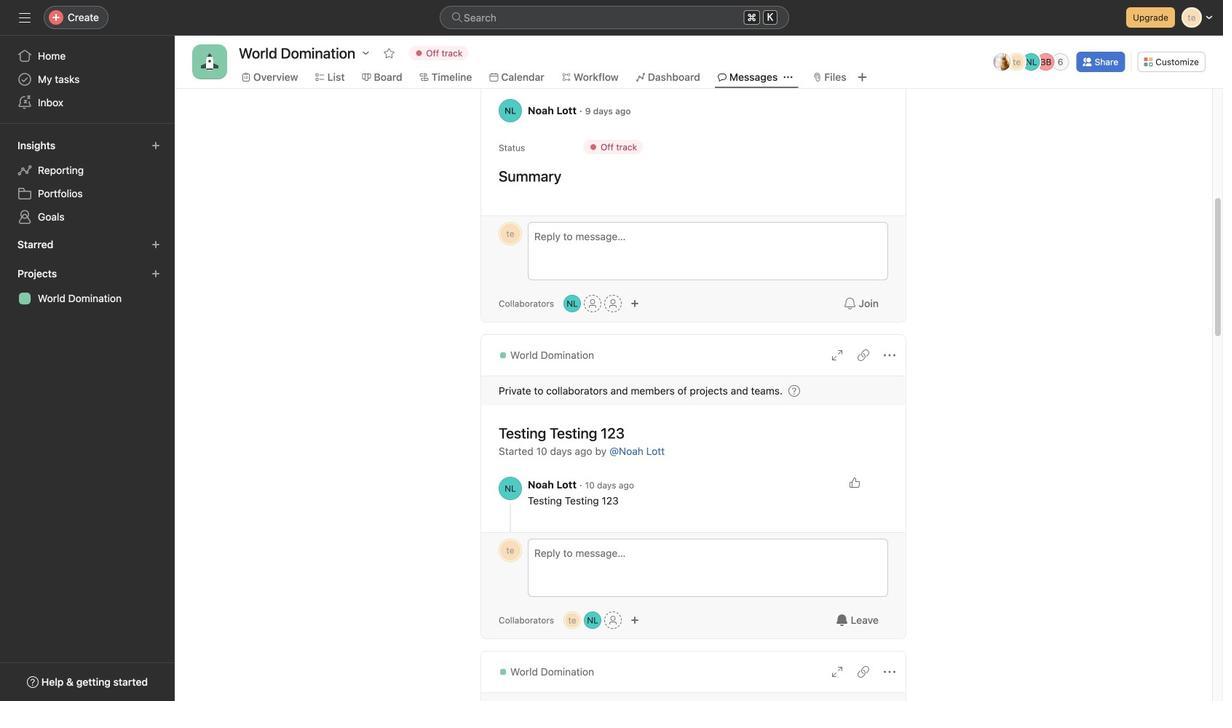 Task type: describe. For each thing, give the bounding box(es) containing it.
tab actions image
[[784, 73, 792, 82]]

new insights image
[[151, 141, 160, 150]]

open user profile image
[[499, 477, 522, 500]]

copy link image
[[858, 666, 869, 678]]

more actions image
[[884, 666, 896, 678]]

full screen image
[[832, 350, 843, 361]]

0 likes. click to like this message comment image
[[849, 477, 861, 489]]

hide sidebar image
[[19, 12, 31, 23]]

copy link image
[[858, 350, 869, 361]]

insights element
[[0, 133, 175, 232]]

new project or portfolio image
[[151, 269, 160, 278]]

Search tasks, projects, and more text field
[[440, 6, 789, 29]]

add tab image
[[857, 71, 869, 83]]

add to starred image
[[383, 47, 395, 59]]



Task type: vqa. For each thing, say whether or not it's contained in the screenshot.
the bottom Add or remove collaborators icon
yes



Task type: locate. For each thing, give the bounding box(es) containing it.
add or remove collaborators image
[[564, 295, 581, 312], [631, 299, 639, 308], [584, 612, 602, 629], [631, 616, 639, 625]]

add items to starred image
[[151, 240, 160, 249]]

full screen image
[[832, 666, 843, 678]]

rocket image
[[201, 53, 218, 71]]

global element
[[0, 36, 175, 123]]

projects element
[[0, 261, 175, 313]]

None field
[[440, 6, 789, 29]]



